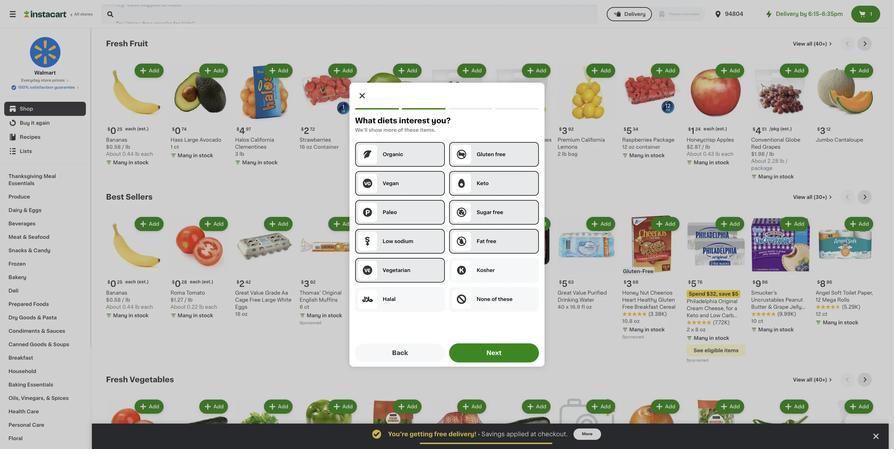 Task type: locate. For each thing, give the bounding box(es) containing it.
94804
[[726, 11, 744, 17]]

0 horizontal spatial 18
[[235, 312, 241, 317]]

raspberries
[[623, 137, 653, 142]]

package down "2.43"
[[494, 166, 515, 171]]

1 vertical spatial 0.44
[[122, 305, 134, 310]]

view inside popup button
[[794, 195, 806, 200]]

2 0.44 from the top
[[122, 305, 134, 310]]

1 horizontal spatial seedless
[[510, 137, 533, 142]]

0 vertical spatial bananas $0.58 / lb about 0.44 lb each
[[106, 137, 153, 157]]

0 horizontal spatial spend
[[367, 292, 383, 297]]

delivery for delivery
[[625, 12, 646, 17]]

0.44 for 4
[[122, 152, 134, 157]]

package inside conventional globe red grapes $1.98 / lb about 2.28 lb / package
[[752, 166, 773, 171]]

1 vertical spatial keto
[[687, 313, 699, 318]]

gluten down bag at top right
[[477, 152, 494, 157]]

$0.25 each (estimated) element for 2
[[106, 277, 165, 290]]

healthy
[[638, 298, 658, 303]]

spend for 5
[[689, 292, 706, 297]]

5 for $ 5 34
[[627, 127, 633, 135]]

2 vertical spatial original
[[364, 306, 384, 311]]

72 for 2
[[310, 127, 315, 131]]

grapes
[[534, 137, 552, 142], [763, 145, 781, 149], [440, 145, 458, 149]]

see eligible items down "(7.72k)"
[[694, 348, 739, 353]]

free for gluten free
[[496, 152, 506, 157]]

92 up thomas'
[[310, 281, 316, 285]]

$ inside $ 4 97
[[237, 127, 239, 131]]

grade
[[265, 291, 281, 296]]

16 down the none of these
[[494, 305, 499, 310]]

1 vertical spatial view all (40+)
[[794, 378, 828, 383]]

$ for angel soft toilet paper, 12 mega rolls
[[818, 281, 821, 285]]

0 vertical spatial goods
[[19, 316, 36, 320]]

large down grade
[[262, 298, 276, 303]]

0 horizontal spatial value
[[251, 291, 264, 296]]

aa
[[282, 291, 288, 296]]

0
[[110, 127, 116, 135], [175, 127, 181, 135], [369, 127, 375, 135], [110, 280, 116, 288], [175, 280, 181, 288]]

2 spend from the left
[[689, 292, 706, 297]]

0 horizontal spatial 16
[[300, 145, 305, 149]]

0 vertical spatial essentials
[[8, 181, 35, 186]]

1 horizontal spatial delivery
[[777, 11, 799, 17]]

0 vertical spatial keto
[[477, 181, 489, 186]]

items up the back
[[402, 341, 416, 346]]

1 vertical spatial 42
[[246, 281, 251, 285]]

product group containing 8
[[816, 216, 875, 328]]

oz inside beef chuck, ground, 80%/20% 16 oz
[[500, 305, 506, 310]]

lists
[[20, 149, 32, 154]]

1 view all (40+) from the top
[[794, 41, 828, 46]]

1 horizontal spatial $1.98
[[752, 152, 765, 157]]

goods down prepared foods
[[19, 316, 36, 320]]

oz down strawberries
[[307, 145, 312, 149]]

value for 2
[[251, 291, 264, 296]]

free right sugar
[[493, 210, 504, 215]]

keto inside 'add your shopping preferences' element
[[477, 181, 489, 186]]

5 for $ 5 76
[[692, 280, 697, 288]]

candy
[[34, 248, 50, 253]]

$ 5 72
[[495, 280, 509, 288]]

2 bananas from the top
[[106, 291, 127, 296]]

gluten-free
[[623, 269, 654, 274]]

value for 5
[[573, 291, 587, 296]]

0 vertical spatial 72
[[310, 127, 315, 131]]

& down uncrustables
[[769, 305, 773, 310]]

$ inside $ 2 72
[[301, 127, 304, 131]]

$5 right the $20, in the bottom of the page
[[410, 292, 416, 297]]

ct for 22
[[435, 312, 441, 317]]

5 left '76'
[[692, 280, 697, 288]]

2 inside premium california lemons 2 lb bag
[[558, 152, 561, 157]]

2 $1.98 from the left
[[752, 152, 765, 157]]

1 bananas $0.58 / lb about 0.44 lb each from the top
[[106, 137, 153, 157]]

$ 22 18
[[430, 280, 449, 288]]

1 horizontal spatial large
[[262, 298, 276, 303]]

fresh down the $20, in the bottom of the page
[[375, 299, 389, 304]]

1 25 from the top
[[117, 127, 123, 131]]

1 vertical spatial all
[[807, 195, 813, 200]]

92 up premium
[[569, 127, 574, 131]]

save up stacks
[[397, 292, 409, 297]]

1 0.44 from the top
[[122, 152, 134, 157]]

0 vertical spatial large
[[184, 137, 198, 142]]

1 4 from the left
[[756, 127, 762, 135]]

large inside great value grade aa cage free large white eggs 18 oz
[[262, 298, 276, 303]]

2 seedless from the left
[[460, 137, 483, 142]]

0 vertical spatial $0.25 each (estimated) element
[[106, 124, 165, 136]]

0 vertical spatial view all (40+) button
[[791, 37, 836, 51]]

100% satisfaction guarantee button
[[11, 83, 79, 91]]

$ for spend $20, save $5
[[366, 281, 369, 285]]

see eligible items for 3
[[371, 341, 416, 346]]

0 horizontal spatial california
[[251, 137, 274, 142]]

0 horizontal spatial breakfast
[[8, 356, 33, 361]]

1 vertical spatial eligible
[[705, 348, 724, 353]]

goods for dry
[[19, 316, 36, 320]]

$ inside $ 5 63
[[560, 281, 562, 285]]

2 horizontal spatial grapes
[[763, 145, 781, 149]]

2 (40+) from the top
[[814, 378, 828, 383]]

low inside philadelphia original cream cheese, for a keto and low carb lifestyle
[[711, 313, 721, 318]]

68
[[633, 281, 639, 285]]

fresh left fruit
[[106, 40, 128, 47]]

1 view from the top
[[794, 41, 806, 46]]

$1.98 down bag at top right
[[494, 152, 507, 157]]

essentials down thanksgiving
[[8, 181, 35, 186]]

2 4 from the left
[[239, 127, 245, 135]]

oz right 10.8 on the bottom
[[634, 319, 640, 324]]

of inside what diets interest you? we'll show more of these items.
[[398, 128, 403, 132]]

0 horizontal spatial grapes
[[440, 145, 458, 149]]

1 vertical spatial $ 3 92
[[301, 280, 316, 288]]

1 horizontal spatial items
[[725, 348, 739, 353]]

save for 5
[[719, 292, 731, 297]]

92 for premium california lemons
[[569, 127, 574, 131]]

value inside great value grade aa cage free large white eggs 18 oz
[[251, 291, 264, 296]]

5 up sun
[[433, 127, 439, 135]]

value left grade
[[251, 291, 264, 296]]

$ inside $ 5 sun harvest seedless red grapes $2.18 / lb about 2.4 lb / package
[[430, 127, 433, 131]]

it
[[31, 121, 35, 126]]

0 vertical spatial $ 0 25
[[108, 127, 123, 135]]

1 vertical spatial bananas
[[106, 291, 127, 296]]

$ for bounty select-a-size paper towels
[[430, 281, 433, 285]]

$ inside $ 5 76
[[689, 281, 692, 285]]

instacart logo image
[[24, 10, 66, 18]]

canned goods & soups link
[[4, 338, 86, 352]]

free right getting
[[435, 432, 447, 438]]

$ inside "$ 3 88"
[[366, 281, 369, 285]]

lime
[[364, 137, 377, 142]]

$2.18
[[429, 152, 442, 157]]

72 inside $ 2 72
[[310, 127, 315, 131]]

these down beef at the right bottom of page
[[499, 297, 513, 302]]

dry goods & pasta link
[[4, 311, 86, 325]]

bananas $0.58 / lb about 0.44 lb each for 2
[[106, 291, 153, 310]]

1 vertical spatial original
[[719, 299, 738, 304]]

fat
[[477, 239, 485, 244]]

12 inside raspberries package 12 oz container
[[623, 145, 628, 149]]

100% satisfaction guarantee
[[18, 86, 75, 89]]

2 view all (40+) button from the top
[[791, 373, 836, 387]]

$0.58 for 2
[[106, 298, 121, 303]]

1 horizontal spatial spend
[[689, 292, 706, 297]]

1 $ 0 25 from the top
[[108, 127, 123, 135]]

breakfast up household
[[8, 356, 33, 361]]

$ 4 97
[[237, 127, 251, 135]]

items for 5
[[725, 348, 739, 353]]

0 horizontal spatial low
[[383, 239, 394, 244]]

10
[[752, 319, 758, 324]]

1 horizontal spatial gluten
[[659, 298, 676, 303]]

all for 3
[[807, 41, 813, 46]]

spend for 3
[[367, 292, 383, 297]]

fresh left vegetables
[[106, 376, 128, 384]]

these
[[405, 128, 419, 132], [499, 297, 513, 302]]

$5 for 3
[[410, 292, 416, 297]]

42
[[378, 137, 384, 142], [246, 281, 251, 285]]

5 for $ 5 72
[[498, 280, 503, 288]]

fl
[[582, 305, 585, 310]]

2 bananas $0.58 / lb about 0.44 lb each from the top
[[106, 291, 153, 310]]

oz inside great value grade aa cage free large white eggs 18 oz
[[242, 312, 248, 317]]

0 horizontal spatial these
[[405, 128, 419, 132]]

16 inside the strawberries 16 oz container
[[300, 145, 305, 149]]

eggs inside great value grade aa cage free large white eggs 18 oz
[[235, 305, 248, 310]]

grapes down the harvest
[[440, 145, 458, 149]]

cage
[[235, 298, 249, 303]]

by
[[801, 11, 808, 17]]

none of these
[[477, 297, 513, 302]]

tomato
[[186, 291, 205, 296]]

1 vertical spatial bananas $0.58 / lb about 0.44 lb each
[[106, 291, 153, 310]]

0 horizontal spatial 72
[[310, 127, 315, 131]]

oz inside great value purified drinking water 40 x 16.9 fl oz
[[587, 305, 593, 310]]

1 horizontal spatial sponsored badge image
[[623, 336, 644, 340]]

seedless right the harvest
[[460, 137, 483, 142]]

1 horizontal spatial 42
[[378, 137, 384, 142]]

1 horizontal spatial $ 3 92
[[560, 127, 574, 135]]

keto up sugar
[[477, 181, 489, 186]]

0 horizontal spatial keto
[[477, 181, 489, 186]]

$4.51 per package (estimated) element
[[752, 124, 811, 136]]

72 up beef at the right bottom of page
[[504, 281, 509, 285]]

0 horizontal spatial great
[[235, 291, 249, 296]]

fresh vegetables
[[106, 376, 174, 384]]

5 inside $ 5 sun harvest seedless red grapes $2.18 / lb about 2.4 lb / package
[[433, 127, 439, 135]]

1 vertical spatial 92
[[310, 281, 316, 285]]

(40+) for fruit
[[814, 41, 828, 46]]

items down "(7.72k)"
[[725, 348, 739, 353]]

$ inside $ 22 18
[[430, 281, 433, 285]]

1 vertical spatial goods
[[30, 342, 47, 347]]

vegetables
[[130, 376, 174, 384]]

$ inside '$ 0 74'
[[172, 127, 175, 131]]

1 horizontal spatial 16
[[494, 305, 499, 310]]

$ 3 92 up premium
[[560, 127, 574, 135]]

0 vertical spatial view
[[794, 41, 806, 46]]

5 left 34
[[627, 127, 633, 135]]

care up floral 'link'
[[32, 423, 44, 428]]

red down sun
[[429, 145, 439, 149]]

16 down strawberries
[[300, 145, 305, 149]]

spend
[[367, 292, 383, 297], [689, 292, 706, 297]]

large down 74
[[184, 137, 198, 142]]

12 ct down paper
[[429, 312, 441, 317]]

0 vertical spatial fresh
[[106, 40, 128, 47]]

$ inside $ 9 96
[[753, 281, 756, 285]]

(est.) inside $ 1 24 each (est.)
[[716, 127, 728, 131]]

1 horizontal spatial california
[[582, 137, 605, 142]]

seedless down $4.81 per package (estimated) element
[[510, 137, 533, 142]]

5 up beef at the right bottom of page
[[498, 280, 503, 288]]

value inside great value purified drinking water 40 x 16.9 fl oz
[[573, 291, 587, 296]]

great up cage
[[235, 291, 249, 296]]

lime 42 1 each
[[364, 137, 384, 149]]

$0.58 for 4
[[106, 145, 121, 149]]

delivery
[[777, 11, 799, 17], [625, 12, 646, 17]]

42 right the "lime"
[[378, 137, 384, 142]]

2 down lifestyle
[[687, 328, 690, 333]]

1 great from the left
[[558, 291, 572, 296]]

/
[[122, 145, 124, 149], [703, 145, 705, 149], [508, 152, 510, 157], [767, 152, 769, 157], [443, 152, 445, 157], [528, 159, 530, 164], [786, 159, 788, 164], [460, 159, 462, 164], [122, 298, 124, 303], [185, 298, 187, 303]]

goods down condiments & sauces
[[30, 342, 47, 347]]

seedless inside the green seedless grapes bag $1.98 / lb about 2.43 lb / package
[[510, 137, 533, 142]]

breakfast down healthy
[[635, 305, 659, 310]]

12
[[827, 127, 832, 131], [623, 145, 628, 149], [816, 298, 822, 303], [429, 312, 434, 317], [816, 312, 822, 317]]

bananas $0.58 / lb about 0.44 lb each for 4
[[106, 137, 153, 157]]

1 vertical spatial fresh
[[375, 299, 389, 304]]

0.22
[[187, 305, 198, 310]]

about inside conventional globe red grapes $1.98 / lb about 2.28 lb / package
[[752, 159, 767, 164]]

94804 button
[[714, 4, 757, 24]]

1 vertical spatial care
[[32, 423, 44, 428]]

16 inside beef chuck, ground, 80%/20% 16 oz
[[494, 305, 499, 310]]

$ inside $ 3 68
[[624, 281, 627, 285]]

1 all from the top
[[807, 41, 813, 46]]

red down "conventional"
[[752, 145, 762, 149]]

each inside "roma tomato $1.27 / lb about 0.22 lb each"
[[205, 305, 217, 310]]

large
[[184, 137, 198, 142], [262, 298, 276, 303]]

42 inside lime 42 1 each
[[378, 137, 384, 142]]

1 (40+) from the top
[[814, 41, 828, 46]]

2 value from the left
[[251, 291, 264, 296]]

what diets interest you? we'll show more of these items.
[[355, 117, 451, 132]]

condiments & sauces
[[8, 329, 65, 334]]

free up the nut
[[643, 269, 654, 274]]

1 vertical spatial items
[[725, 348, 739, 353]]

eggs
[[29, 208, 42, 213], [235, 305, 248, 310]]

eggs up the beverages 'link'
[[29, 208, 42, 213]]

towels
[[445, 298, 462, 303]]

see eligible items button for 3
[[364, 338, 423, 350]]

main content
[[92, 28, 890, 450]]

3 item carousel region from the top
[[106, 373, 875, 450]]

18 inside great value grade aa cage free large white eggs 18 oz
[[235, 312, 241, 317]]

paleo
[[383, 210, 397, 215]]

original inside 'thomas' original english muffins 6 ct'
[[323, 291, 342, 296]]

$5 up a
[[733, 292, 739, 297]]

$ for great value grade aa cage free large white eggs
[[237, 281, 239, 285]]

0 horizontal spatial eligible
[[382, 341, 401, 346]]

ct right "10"
[[759, 319, 764, 324]]

42 inside $ 2 42
[[246, 281, 251, 285]]

each inside honeycrisp apples $2.87 / lb about 0.43 lb each
[[722, 152, 734, 157]]

1 horizontal spatial 8
[[821, 280, 826, 288]]

health care link
[[4, 405, 86, 419]]

76
[[698, 281, 703, 285]]

/ inside honeycrisp apples $2.87 / lb about 0.43 lb each
[[703, 145, 705, 149]]

2 save from the left
[[719, 292, 731, 297]]

see eligible items button down "(7.72k)"
[[687, 345, 746, 357]]

3 up premium
[[562, 127, 568, 135]]

2 vertical spatial view
[[794, 378, 806, 383]]

original up muffins
[[323, 291, 342, 296]]

1 horizontal spatial great
[[558, 291, 572, 296]]

8 left 86
[[821, 280, 826, 288]]

88
[[375, 281, 381, 285]]

3 view from the top
[[794, 378, 806, 383]]

$ inside $ 2 42
[[237, 281, 239, 285]]

1 red from the left
[[752, 145, 762, 149]]

None search field
[[101, 4, 598, 24]]

1 horizontal spatial value
[[573, 291, 587, 296]]

walmart logo image
[[30, 37, 61, 68]]

free inside 'treatment tracker modal' dialog
[[435, 432, 447, 438]]

red inside $ 5 sun harvest seedless red grapes $2.18 / lb about 2.4 lb / package
[[429, 145, 439, 149]]

ct for 9
[[759, 319, 764, 324]]

0 vertical spatial see
[[371, 341, 381, 346]]

low left sodium
[[383, 239, 394, 244]]

2 $5 from the left
[[733, 292, 739, 297]]

free inside 'honey nut cheerios heart healthy gluten free breakfast cereal'
[[623, 305, 634, 310]]

all inside popup button
[[807, 195, 813, 200]]

0 horizontal spatial $1.98
[[494, 152, 507, 157]]

sellers
[[126, 193, 153, 201]]

free down heart
[[623, 305, 634, 310]]

2.43
[[510, 159, 521, 164]]

each (est.) inside $0.28 each (estimated) element
[[190, 280, 214, 284]]

organic
[[383, 152, 404, 157]]

fresh inside ritz fresh stacks original crackers
[[375, 299, 389, 304]]

$ 0 25 for 2
[[108, 280, 123, 288]]

fresh for fresh fruit
[[106, 40, 128, 47]]

red
[[752, 145, 762, 149], [429, 145, 439, 149]]

all for 8
[[807, 195, 813, 200]]

1 value from the left
[[573, 291, 587, 296]]

dairy
[[8, 208, 22, 213]]

1 horizontal spatial x
[[692, 328, 695, 333]]

original inside philadelphia original cream cheese, for a keto and low carb lifestyle
[[719, 299, 738, 304]]

3 left "88"
[[369, 280, 374, 288]]

2 california from the left
[[251, 137, 274, 142]]

1 $1.98 from the left
[[494, 152, 507, 157]]

/ inside "roma tomato $1.27 / lb about 0.22 lb each"
[[185, 298, 187, 303]]

original down ritz
[[364, 306, 384, 311]]

0 vertical spatial eggs
[[29, 208, 42, 213]]

$0.58
[[106, 145, 121, 149], [106, 298, 121, 303]]

gluten up cereal
[[659, 298, 676, 303]]

keto down cream
[[687, 313, 699, 318]]

package down 2.28
[[752, 166, 773, 171]]

2 horizontal spatial free
[[643, 269, 654, 274]]

1 vertical spatial item carousel region
[[106, 190, 875, 368]]

oz inside the strawberries 16 oz container
[[307, 145, 312, 149]]

$ inside $ 0 28
[[172, 281, 175, 285]]

see eligible items button up the back
[[364, 338, 423, 350]]

2 red from the left
[[429, 145, 439, 149]]

1 vertical spatial free
[[250, 298, 261, 303]]

1 vertical spatial large
[[262, 298, 276, 303]]

1 inside lime 42 1 each
[[364, 145, 367, 149]]

$ 1 24 each (est.)
[[689, 127, 728, 135]]

delivery inside delivery by 6:15-6:35pm link
[[777, 11, 799, 17]]

california up clementines
[[251, 137, 274, 142]]

breakfast
[[635, 305, 659, 310], [8, 356, 33, 361]]

86
[[827, 281, 833, 285]]

product group
[[106, 62, 165, 168], [171, 62, 230, 160], [235, 62, 294, 168], [300, 62, 359, 151], [364, 62, 423, 160], [429, 62, 488, 175], [494, 62, 553, 182], [558, 62, 617, 158], [623, 62, 682, 160], [687, 62, 746, 168], [752, 62, 811, 182], [816, 62, 875, 143], [106, 216, 165, 321], [171, 216, 230, 321], [235, 216, 294, 318], [300, 216, 359, 327], [364, 216, 423, 358], [429, 216, 488, 328], [494, 216, 553, 321], [558, 216, 617, 311], [623, 216, 682, 341], [687, 216, 746, 365], [752, 216, 811, 335], [816, 216, 875, 328], [106, 399, 165, 450], [171, 399, 230, 450], [235, 399, 294, 450], [300, 399, 359, 450], [364, 399, 423, 450], [429, 399, 488, 450], [494, 399, 553, 450], [558, 399, 617, 450], [623, 399, 682, 450], [687, 399, 746, 450], [752, 399, 811, 450], [816, 399, 875, 450]]

breakfast inside breakfast link
[[8, 356, 33, 361]]

gluten inside 'honey nut cheerios heart healthy gluten free breakfast cereal'
[[659, 298, 676, 303]]

cheese,
[[705, 306, 726, 311]]

3 down halos
[[235, 152, 239, 157]]

$ 9 96
[[753, 280, 768, 288]]

1 12 ct from the left
[[429, 312, 441, 317]]

delivery inside delivery button
[[625, 12, 646, 17]]

2 $0.58 from the top
[[106, 298, 121, 303]]

2 12 ct from the left
[[816, 312, 828, 317]]

sponsored badge image for $ 3 68
[[623, 336, 644, 340]]

california inside premium california lemons 2 lb bag
[[582, 137, 605, 142]]

$1.98 for grapes
[[752, 152, 765, 157]]

guarantee
[[54, 86, 75, 89]]

essentials up oils, vinegars, & spices
[[27, 383, 53, 388]]

x
[[566, 305, 569, 310], [692, 328, 695, 333]]

$ inside $ 5 34
[[624, 127, 627, 131]]

2 up strawberries
[[304, 127, 309, 135]]

1 bananas from the top
[[106, 137, 127, 142]]

each inside $ 1 24 each (est.)
[[704, 127, 715, 131]]

1 vertical spatial gluten
[[659, 298, 676, 303]]

many in stock
[[178, 153, 213, 158], [372, 153, 407, 158], [630, 153, 665, 158], [113, 160, 149, 165], [694, 160, 730, 165], [242, 160, 278, 165], [436, 167, 472, 172], [501, 174, 536, 179], [759, 174, 794, 179], [113, 313, 149, 318], [178, 313, 213, 318], [307, 313, 342, 318], [824, 321, 859, 325], [759, 328, 794, 333], [630, 328, 665, 333], [694, 336, 730, 341]]

1 seedless from the left
[[510, 137, 533, 142]]

72 up strawberries
[[310, 127, 315, 131]]

1 horizontal spatial see eligible items button
[[687, 345, 746, 357]]

1 $0.58 from the top
[[106, 145, 121, 149]]

1 california from the left
[[582, 137, 605, 142]]

oz down 80%/20%
[[500, 305, 506, 310]]

34
[[633, 127, 639, 131]]

2 great from the left
[[235, 291, 249, 296]]

of right more
[[398, 128, 403, 132]]

back
[[392, 350, 408, 356]]

many
[[178, 153, 192, 158], [372, 153, 386, 158], [630, 153, 644, 158], [113, 160, 127, 165], [694, 160, 709, 165], [242, 160, 257, 165], [436, 167, 450, 172], [501, 174, 515, 179], [759, 174, 773, 179], [113, 313, 127, 318], [178, 313, 192, 318], [307, 313, 321, 318], [824, 321, 838, 325], [759, 328, 773, 333], [630, 328, 644, 333], [694, 336, 709, 341]]

oz down cage
[[242, 312, 248, 317]]

$4.81 per package (estimated) element
[[494, 124, 553, 136]]

eggs down cage
[[235, 305, 248, 310]]

96
[[763, 281, 768, 285]]

0 horizontal spatial items
[[402, 341, 416, 346]]

1 horizontal spatial $5
[[733, 292, 739, 297]]

3 all from the top
[[807, 378, 813, 383]]

2 view from the top
[[794, 195, 806, 200]]

sponsored badge image for $ 3 92
[[300, 321, 321, 325]]

prepared foods link
[[4, 298, 86, 311]]

$ for spend $32, save $5
[[689, 281, 692, 285]]

0 horizontal spatial $ 3 92
[[301, 280, 316, 288]]

0 vertical spatial 16
[[300, 145, 305, 149]]

2 view all (40+) from the top
[[794, 378, 828, 383]]

1 vertical spatial these
[[499, 297, 513, 302]]

california inside halos california clementines 3 lb
[[251, 137, 274, 142]]

ct inside 'thomas' original english muffins 6 ct'
[[304, 305, 310, 310]]

save right $32,
[[719, 292, 731, 297]]

meat & seafood link
[[4, 231, 86, 244]]

1 horizontal spatial breakfast
[[635, 305, 659, 310]]

seedless inside $ 5 sun harvest seedless red grapes $2.18 / lb about 2.4 lb / package
[[460, 137, 483, 142]]

0 horizontal spatial of
[[398, 128, 403, 132]]

package down 'gluten free'
[[464, 159, 485, 164]]

low
[[383, 239, 394, 244], [711, 313, 721, 318]]

great inside great value grade aa cage free large white eggs 18 oz
[[235, 291, 249, 296]]

1 vertical spatial 25
[[117, 281, 123, 285]]

1 horizontal spatial these
[[499, 297, 513, 302]]

free
[[496, 152, 506, 157], [493, 210, 504, 215], [486, 239, 497, 244], [435, 432, 447, 438]]

grapes down $4.81 per package (estimated) element
[[534, 137, 552, 142]]

74
[[182, 127, 187, 131]]

item carousel region
[[106, 37, 875, 184], [106, 190, 875, 368], [106, 373, 875, 450]]

12 ct down mega
[[816, 312, 828, 317]]

$ 3 92 for thomas' original english muffins
[[301, 280, 316, 288]]

3 inside halos california clementines 3 lb
[[235, 152, 239, 157]]

original for cheese,
[[719, 299, 738, 304]]

$ inside the $ 4 51
[[753, 127, 756, 131]]

items for 3
[[402, 341, 416, 346]]

bananas for 4
[[106, 137, 127, 142]]

x inside great value purified drinking water 40 x 16.9 fl oz
[[566, 305, 569, 310]]

1 horizontal spatial original
[[364, 306, 384, 311]]

$ inside $ 3 12
[[818, 127, 821, 131]]

$ 0 33
[[366, 127, 381, 135]]

a
[[735, 306, 738, 311]]

$1.24 each (estimated) element
[[687, 124, 746, 136]]

$ inside the $ 5 72
[[495, 281, 498, 285]]

1 spend from the left
[[367, 292, 383, 297]]

fat free
[[477, 239, 497, 244]]

care down vinegars,
[[27, 410, 39, 415]]

baking essentials link
[[4, 378, 86, 392]]

0 horizontal spatial seedless
[[460, 137, 483, 142]]

0 vertical spatial x
[[566, 305, 569, 310]]

ct down paper
[[435, 312, 441, 317]]

4 for $ 4 51
[[756, 127, 762, 135]]

0 vertical spatial original
[[323, 291, 342, 296]]

2 25 from the top
[[117, 281, 123, 285]]

1 horizontal spatial 72
[[504, 281, 509, 285]]

0 vertical spatial 42
[[378, 137, 384, 142]]

0 horizontal spatial large
[[184, 137, 198, 142]]

eligible down 2 x 8 oz
[[705, 348, 724, 353]]

2 vertical spatial all
[[807, 378, 813, 383]]

x right 40
[[566, 305, 569, 310]]

free right cage
[[250, 298, 261, 303]]

0 horizontal spatial save
[[397, 292, 409, 297]]

1 $0.25 each (estimated) element from the top
[[106, 124, 165, 136]]

2 $ 0 25 from the top
[[108, 280, 123, 288]]

1 $5 from the left
[[410, 292, 416, 297]]

oz down raspberries
[[629, 145, 635, 149]]

chuck,
[[507, 291, 524, 296]]

2 $0.25 each (estimated) element from the top
[[106, 277, 165, 290]]

jelly
[[791, 305, 802, 310]]

package inside $ 5 sun harvest seedless red grapes $2.18 / lb about 2.4 lb / package
[[464, 159, 485, 164]]

0 vertical spatial eligible
[[382, 341, 401, 346]]

3 left 68
[[627, 280, 633, 288]]

2 all from the top
[[807, 195, 813, 200]]

these down interest
[[405, 128, 419, 132]]

seedless
[[510, 137, 533, 142], [460, 137, 483, 142]]

3 for spend $20, save $5
[[369, 280, 374, 288]]

1 vertical spatial 16
[[494, 305, 499, 310]]

1 horizontal spatial save
[[719, 292, 731, 297]]

great inside great value purified drinking water 40 x 16.9 fl oz
[[558, 291, 572, 296]]

4 left 97
[[239, 127, 245, 135]]

0 horizontal spatial 92
[[310, 281, 316, 285]]

1 view all (40+) button from the top
[[791, 37, 836, 51]]

0 horizontal spatial 12 ct
[[429, 312, 441, 317]]

keto inside philadelphia original cream cheese, for a keto and low carb lifestyle
[[687, 313, 699, 318]]

great up drinking
[[558, 291, 572, 296]]

22
[[433, 280, 444, 288]]

california for halos california clementines 3 lb
[[251, 137, 274, 142]]

12 inside angel soft toilet paper, 12 mega rolls
[[816, 298, 822, 303]]

0 vertical spatial see eligible items
[[371, 341, 416, 346]]

$1.27
[[171, 298, 183, 303]]

free down bag at top right
[[496, 152, 506, 157]]

$0.25 each (estimated) element
[[106, 124, 165, 136], [106, 277, 165, 290]]

72 inside the $ 5 72
[[504, 281, 509, 285]]

3 up thomas'
[[304, 280, 310, 288]]

& left the sauces
[[41, 329, 45, 334]]

next button
[[450, 344, 539, 363]]

5 left the 63 in the right bottom of the page
[[562, 280, 568, 288]]

x down lifestyle
[[692, 328, 695, 333]]

0 vertical spatial 92
[[569, 127, 574, 131]]

store
[[41, 79, 51, 82]]

sponsored badge image
[[300, 321, 321, 325], [623, 336, 644, 340], [687, 359, 709, 363]]

oz inside raspberries package 12 oz container
[[629, 145, 635, 149]]

$ 3 92 up thomas'
[[301, 280, 316, 288]]

$ for honey nut cheerios heart healthy gluten free breakfast cereal
[[624, 281, 627, 285]]

value up water
[[573, 291, 587, 296]]

0 vertical spatial view all (40+)
[[794, 41, 828, 46]]

california
[[582, 137, 605, 142], [251, 137, 274, 142]]

fresh for fresh vegetables
[[106, 376, 128, 384]]

$1.98 inside the green seedless grapes bag $1.98 / lb about 2.43 lb / package
[[494, 152, 507, 157]]

0 horizontal spatial free
[[250, 298, 261, 303]]

1 horizontal spatial eligible
[[705, 348, 724, 353]]

view for 8
[[794, 195, 806, 200]]

1 horizontal spatial red
[[752, 145, 762, 149]]

9
[[756, 280, 762, 288]]

crackers
[[385, 306, 407, 311]]

1 save from the left
[[397, 292, 409, 297]]

1 horizontal spatial 18
[[445, 281, 449, 285]]

free right fat
[[486, 239, 497, 244]]

1 vertical spatial 72
[[504, 281, 509, 285]]

package inside the green seedless grapes bag $1.98 / lb about 2.43 lb / package
[[494, 166, 515, 171]]

low inside 'add your shopping preferences' element
[[383, 239, 394, 244]]

$ inside the $ 0 33
[[366, 127, 369, 131]]

72 for 5
[[504, 281, 509, 285]]

great for 5
[[558, 291, 572, 296]]

add your shopping preferences element
[[350, 83, 545, 367]]



Task type: vqa. For each thing, say whether or not it's contained in the screenshot.


Task type: describe. For each thing, give the bounding box(es) containing it.
$ inside $ 1 24 each (est.)
[[689, 127, 692, 131]]

grapes inside $ 5 sun harvest seedless red grapes $2.18 / lb about 2.4 lb / package
[[440, 145, 458, 149]]

lb inside premium california lemons 2 lb bag
[[563, 152, 567, 157]]

you're
[[388, 432, 409, 438]]

english
[[300, 298, 318, 303]]

eligible for 5
[[705, 348, 724, 353]]

$ for thomas' original english muffins
[[301, 281, 304, 285]]

about inside "roma tomato $1.27 / lb about 0.22 lb each"
[[171, 305, 186, 310]]

(40+) for vegetables
[[814, 378, 828, 383]]

checkout.
[[538, 432, 568, 438]]

& inside smucker's uncrustables peanut butter & grape jelly sandwich
[[769, 305, 773, 310]]

25 for 4
[[117, 127, 123, 131]]

view all (40+) for fruit
[[794, 41, 828, 46]]

these inside what diets interest you? we'll show more of these items.
[[405, 128, 419, 132]]

red inside conventional globe red grapes $1.98 / lb about 2.28 lb / package
[[752, 145, 762, 149]]

free inside great value grade aa cage free large white eggs 18 oz
[[250, 298, 261, 303]]

about inside $ 5 sun harvest seedless red grapes $2.18 / lb about 2.4 lb / package
[[429, 159, 444, 164]]

more
[[583, 433, 593, 436]]

none
[[477, 297, 491, 302]]

see for 5
[[694, 348, 704, 353]]

5 for $ 5 63
[[562, 280, 568, 288]]

4 for $ 4 97
[[239, 127, 245, 135]]

delivery for delivery by 6:15-6:35pm
[[777, 11, 799, 17]]

meal
[[44, 174, 56, 179]]

product group containing 1
[[687, 62, 746, 168]]

2 x 8 oz
[[687, 328, 706, 333]]

large inside 'hass large avocado 1 ct'
[[184, 137, 198, 142]]

$20,
[[384, 292, 395, 297]]

gluten free
[[477, 152, 506, 157]]

snacks
[[8, 248, 27, 253]]

spend $20, save $5
[[367, 292, 416, 297]]

care for personal care
[[32, 423, 44, 428]]

(3.38k)
[[649, 312, 668, 317]]

& left spices
[[46, 396, 50, 401]]

6
[[300, 305, 303, 310]]

paper,
[[858, 291, 874, 296]]

view all (40+) button for fresh fruit
[[791, 37, 836, 51]]

eligible for 3
[[382, 341, 401, 346]]

1 vertical spatial of
[[492, 297, 497, 302]]

view all (40+) for vegetables
[[794, 378, 828, 383]]

2.4
[[445, 159, 453, 164]]

12 ct for 8
[[816, 312, 828, 317]]

purified
[[588, 291, 607, 296]]

$ for raspberries package
[[624, 127, 627, 131]]

show
[[369, 128, 383, 132]]

prepared foods
[[8, 302, 49, 307]]

you?
[[432, 117, 451, 124]]

ct inside 'hass large avocado 1 ct'
[[174, 145, 179, 149]]

$ for halos california clementines
[[237, 127, 239, 131]]

2 up cage
[[239, 280, 245, 288]]

about inside honeycrisp apples $2.87 / lb about 0.43 lb each
[[687, 152, 702, 157]]

delivery by 6:15-6:35pm
[[777, 11, 844, 17]]

butter
[[752, 305, 768, 310]]

2.28
[[768, 159, 779, 164]]

philadelphia
[[687, 299, 718, 304]]

3 for premium california lemons
[[562, 127, 568, 135]]

1 vertical spatial x
[[692, 328, 695, 333]]

size
[[472, 291, 482, 296]]

soups
[[53, 342, 69, 347]]

& left candy
[[28, 248, 32, 253]]

baking
[[8, 383, 26, 388]]

frozen link
[[4, 257, 86, 271]]

foods
[[33, 302, 49, 307]]

white
[[277, 298, 292, 303]]

lb inside halos california clementines 3 lb
[[240, 152, 244, 157]]

package for about 2.43 lb / package
[[494, 166, 515, 171]]

2 vertical spatial sponsored badge image
[[687, 359, 709, 363]]

grapes inside conventional globe red grapes $1.98 / lb about 2.28 lb / package
[[763, 145, 781, 149]]

original inside ritz fresh stacks original crackers
[[364, 306, 384, 311]]

• savings applied at checkout.
[[478, 432, 568, 438]]

see eligible items button for 5
[[687, 345, 746, 357]]

great for 2
[[235, 291, 249, 296]]

save for 3
[[397, 292, 409, 297]]

1 vertical spatial essentials
[[27, 383, 53, 388]]

product group containing 22
[[429, 216, 488, 328]]

$ for great value purified drinking water
[[560, 281, 562, 285]]

$0.25 each (estimated) element for 4
[[106, 124, 165, 136]]

view for 3
[[794, 41, 806, 46]]

$5 for 5
[[733, 292, 739, 297]]

everyday store prices
[[21, 79, 65, 82]]

1 inside button
[[871, 12, 873, 17]]

6:15-
[[809, 11, 823, 17]]

california for premium california lemons 2 lb bag
[[582, 137, 605, 142]]

0 horizontal spatial eggs
[[29, 208, 42, 213]]

see eligible items for 5
[[694, 348, 739, 353]]

1 inside 'hass large avocado 1 ct'
[[171, 145, 173, 149]]

more
[[384, 128, 397, 132]]

conventional
[[752, 137, 785, 142]]

18 inside $ 22 18
[[445, 281, 449, 285]]

avocado
[[200, 137, 222, 142]]

what
[[355, 117, 376, 124]]

beverages
[[8, 221, 36, 226]]

pasta
[[43, 316, 57, 320]]

5 for $ 5 sun harvest seedless red grapes $2.18 / lb about 2.4 lb / package
[[433, 127, 439, 135]]

3 for jumbo cantaloupe
[[821, 127, 826, 135]]

cheerios
[[651, 291, 673, 296]]

$ for hass large avocado
[[172, 127, 175, 131]]

item carousel region containing fresh vegetables
[[106, 373, 875, 450]]

sugar free
[[477, 210, 504, 215]]

essentials inside thanksgiving meal essentials
[[8, 181, 35, 186]]

view all (40+) button for fresh vegetables
[[791, 373, 836, 387]]

paper
[[429, 298, 443, 303]]

thanksgiving
[[8, 174, 42, 179]]

savings
[[482, 432, 505, 438]]

we'll
[[355, 128, 368, 132]]

free for sugar free
[[493, 210, 504, 215]]

toilet
[[844, 291, 857, 296]]

green
[[494, 137, 509, 142]]

goods for canned
[[30, 342, 47, 347]]

frozen
[[8, 262, 26, 267]]

$ 3 92 for premium california lemons
[[560, 127, 574, 135]]

(est.) inside $0.28 each (estimated) element
[[202, 280, 214, 284]]

each (est.) for 4
[[125, 127, 149, 131]]

spend $32, save $5
[[689, 292, 739, 297]]

ct for 8
[[823, 312, 828, 317]]

$ for jumbo cantaloupe
[[818, 127, 821, 131]]

produce link
[[4, 190, 86, 204]]

$ 0 25 for 4
[[108, 127, 123, 135]]

all stores link
[[24, 4, 93, 24]]

cantaloupe
[[835, 137, 864, 142]]

lemons
[[558, 145, 578, 149]]

beef
[[494, 291, 505, 296]]

product group containing 9
[[752, 216, 811, 335]]

condiments & sauces link
[[4, 325, 86, 338]]

deli link
[[4, 284, 86, 298]]

16.9
[[570, 305, 581, 310]]

breakfast inside 'honey nut cheerios heart healthy gluten free breakfast cereal'
[[635, 305, 659, 310]]

household
[[8, 369, 36, 374]]

about inside the green seedless grapes bag $1.98 / lb about 2.43 lb / package
[[494, 159, 509, 164]]

& right meat
[[23, 235, 27, 240]]

25 for 2
[[117, 281, 123, 285]]

$ for premium california lemons
[[560, 127, 562, 131]]

container
[[636, 145, 661, 149]]

grapes inside the green seedless grapes bag $1.98 / lb about 2.43 lb / package
[[534, 137, 552, 142]]

$ for lime 42
[[366, 127, 369, 131]]

bananas for 2
[[106, 291, 127, 296]]

3 for honey nut cheerios heart healthy gluten free breakfast cereal
[[627, 280, 633, 288]]

0 horizontal spatial 8
[[696, 328, 699, 333]]

(est.) inside $4.51 per package (estimated) element
[[781, 127, 793, 131]]

oils,
[[8, 396, 20, 401]]

& right dairy
[[23, 208, 28, 213]]

$32,
[[707, 292, 718, 297]]

$1.98 for bag
[[494, 152, 507, 157]]

care for health care
[[27, 410, 39, 415]]

service type group
[[607, 7, 706, 21]]

treatment tracker modal dialog
[[92, 424, 890, 450]]

condiments
[[8, 329, 40, 334]]

10.8 oz
[[623, 319, 640, 324]]

$ for beef chuck, ground, 80%/20%
[[495, 281, 498, 285]]

oz down lifestyle
[[700, 328, 706, 333]]

free for fat free
[[486, 239, 497, 244]]

12 inside $ 3 12
[[827, 127, 832, 131]]

3 for thomas' original english muffins
[[304, 280, 310, 288]]

0.44 for 2
[[122, 305, 134, 310]]

view all (30+) button
[[791, 190, 836, 204]]

$ 2 42
[[237, 280, 251, 288]]

uncrustables
[[752, 298, 785, 303]]

$ for smucker's uncrustables peanut butter & grape jelly sandwich
[[753, 281, 756, 285]]

vegan
[[383, 181, 399, 186]]

$ for strawberries
[[301, 127, 304, 131]]

all stores
[[74, 12, 93, 16]]

honeycrisp apples $2.87 / lb about 0.43 lb each
[[687, 137, 735, 157]]

halos california clementines 3 lb
[[235, 137, 274, 157]]

see for 3
[[371, 341, 381, 346]]

view all (30+)
[[794, 195, 828, 200]]

•
[[478, 432, 480, 437]]

shop link
[[4, 102, 86, 116]]

main content containing 0
[[92, 28, 890, 450]]

best sellers
[[106, 193, 153, 201]]

12 ct for 22
[[429, 312, 441, 317]]

$ 5 63
[[560, 280, 574, 288]]

each (est.) for 2
[[125, 280, 149, 284]]

bag
[[494, 145, 503, 149]]

original for muffins
[[323, 291, 342, 296]]

stacks
[[390, 299, 407, 304]]

$0.28 each (estimated) element
[[171, 277, 230, 290]]

10.8
[[623, 319, 633, 324]]

thomas' original english muffins 6 ct
[[300, 291, 342, 310]]

low sodium
[[383, 239, 414, 244]]

& left pasta
[[37, 316, 41, 320]]

thanksgiving meal essentials
[[8, 174, 56, 186]]

each inside lime 42 1 each
[[368, 145, 380, 149]]

delivery button
[[607, 7, 653, 21]]

gluten-
[[623, 269, 643, 274]]

2 item carousel region from the top
[[106, 190, 875, 368]]

gluten inside 'add your shopping preferences' element
[[477, 152, 494, 157]]

92 for thomas' original english muffins
[[310, 281, 316, 285]]

& left the soups
[[48, 342, 52, 347]]

1 item carousel region from the top
[[106, 37, 875, 184]]

package for about 2.28 lb / package
[[752, 166, 773, 171]]

spices
[[51, 396, 69, 401]]

great value purified drinking water 40 x 16.9 fl oz
[[558, 291, 607, 310]]



